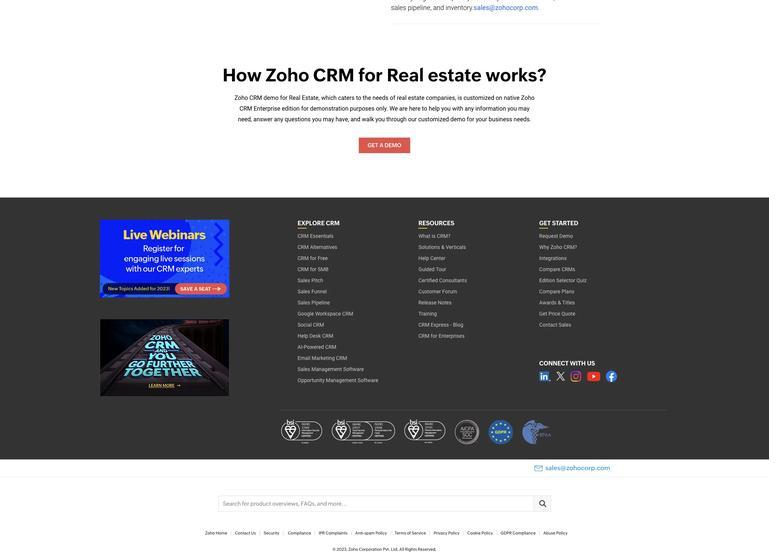 Task type: describe. For each thing, give the bounding box(es) containing it.
explore
[[298, 220, 325, 227]]

for left "free"
[[310, 256, 317, 261]]

privacy policy
[[434, 531, 460, 536]]

gdpr compliance
[[501, 531, 536, 536]]

crm inside crm express - blog link
[[419, 322, 430, 328]]

0 horizontal spatial customized
[[419, 116, 449, 123]]

for up the the
[[359, 65, 383, 85]]

1 horizontal spatial us
[[587, 360, 595, 367]]

get
[[540, 220, 551, 227]]

zoho right native at the top of the page
[[521, 94, 535, 101]]

help for help desk crm
[[298, 333, 308, 339]]

ipr complaints link
[[319, 531, 348, 536]]

express
[[431, 322, 449, 328]]

marketing
[[312, 356, 335, 361]]

crm inside crm essentials link
[[298, 233, 309, 239]]

crm alternatives link
[[298, 242, 338, 253]]

get price quote link
[[540, 308, 576, 320]]

caters
[[338, 94, 355, 101]]

2023,
[[337, 547, 348, 552]]

1 horizontal spatial customized
[[464, 94, 495, 101]]

social crm
[[298, 322, 324, 328]]

questions
[[285, 116, 311, 123]]

guided tour link
[[419, 264, 447, 275]]

management for sales
[[312, 367, 342, 373]]

zoho crm demo for real estate, which caters to the needs of real estate companies, is customized on native zoho crm enterprise edition for demonstration purposes only. we are here to help you with any information you may need, answer any questions you may have, and walk you through our customized demo for your business needs.
[[235, 94, 535, 123]]

crm up the need,
[[240, 105, 252, 112]]

contact for contact sales
[[540, 322, 558, 328]]

with
[[453, 105, 464, 112]]

crm inside 'crm alternatives' link
[[298, 244, 309, 250]]

integrations link
[[540, 253, 567, 264]]

request demo link
[[540, 231, 573, 242]]

crm for free link
[[298, 253, 328, 264]]

you down native at the top of the page
[[508, 105, 517, 112]]

crm inside google workspace crm link
[[342, 311, 354, 317]]

is inside zoho crm demo for real estate, which caters to the needs of real estate companies, is customized on native zoho crm enterprise edition for demonstration purposes only. we are here to help you with any information you may need, answer any questions you may have, and walk you through our customized demo for your business needs.
[[458, 94, 462, 101]]

contact sales link
[[540, 320, 572, 331]]

are
[[400, 105, 408, 112]]

2 compliance from the left
[[513, 531, 536, 536]]

guided tour
[[419, 267, 447, 273]]

connect with us
[[540, 360, 595, 367]]

social
[[298, 322, 312, 328]]

smb
[[318, 267, 329, 273]]

forum
[[443, 289, 457, 295]]

crm essentials
[[298, 233, 334, 239]]

zoho left home at left bottom
[[205, 531, 215, 536]]

© 2023, zoho corporation pvt. ltd. all rights reserved.
[[333, 547, 437, 552]]

crm for free
[[298, 256, 328, 261]]

you down demonstration
[[312, 116, 322, 123]]

here
[[409, 105, 421, 112]]

demo inside the get a demo link
[[385, 142, 402, 149]]

need,
[[238, 116, 252, 123]]

get for get price quote
[[540, 311, 548, 317]]

and
[[351, 116, 361, 123]]

for left smb in the top left of the page
[[310, 267, 317, 273]]

sales for sales management software
[[298, 367, 310, 373]]

pvt.
[[383, 547, 391, 552]]

zoho home
[[205, 531, 227, 536]]

policy for cookie policy
[[482, 531, 493, 536]]

crm essentials link
[[298, 231, 334, 242]]

crm up essentials
[[326, 220, 340, 227]]

blog
[[453, 322, 464, 328]]

zoho crm live webinars 2023 footer image
[[100, 220, 229, 298]]

home
[[216, 531, 227, 536]]

for down 'express'
[[431, 333, 438, 339]]

why
[[540, 244, 550, 250]]

crm express - blog
[[419, 322, 464, 328]]

plans
[[562, 289, 575, 295]]

sales pitch link
[[298, 275, 323, 286]]

google workspace crm link
[[298, 308, 354, 320]]

certified consultants link
[[419, 275, 467, 286]]

sales pitch
[[298, 278, 323, 284]]

certified consultants
[[419, 278, 467, 284]]

crm inside crm for free link
[[298, 256, 309, 261]]

crm for smb link
[[298, 264, 329, 275]]

real
[[397, 94, 407, 101]]

selector
[[557, 278, 576, 284]]

email
[[298, 356, 311, 361]]

purposes
[[350, 105, 375, 112]]

rights
[[405, 547, 417, 552]]

sales@zohocorp.com.
[[474, 4, 540, 11]]

contact for contact us
[[235, 531, 250, 536]]

crm for enterprises link
[[419, 331, 465, 342]]

through
[[387, 116, 407, 123]]

contact sales
[[540, 322, 572, 328]]

policy for abuse policy
[[557, 531, 568, 536]]

started
[[553, 220, 579, 227]]

zoho down the request demo
[[551, 244, 563, 250]]

1 horizontal spatial estate
[[428, 65, 482, 85]]

business
[[489, 116, 513, 123]]

awards
[[540, 300, 557, 306]]

email marketing crm link
[[298, 353, 347, 364]]

zoho right 2023, on the bottom left
[[349, 547, 358, 552]]

whats new in zoho crm 2023 image
[[100, 319, 229, 397]]

the
[[363, 94, 371, 101]]

sales management software
[[298, 367, 364, 373]]

crm inside the 'crm for smb' link
[[298, 267, 309, 273]]

software for sales management software
[[343, 367, 364, 373]]

terms of service
[[395, 531, 426, 536]]

sales for sales pipeline
[[298, 300, 310, 306]]

you down "only."
[[376, 116, 385, 123]]

abuse policy link
[[544, 531, 568, 536]]

ipr complaints
[[319, 531, 348, 536]]

pipeline
[[312, 300, 330, 306]]

crm inside help desk crm link
[[322, 333, 334, 339]]

abuse
[[544, 531, 556, 536]]

corporation
[[359, 547, 382, 552]]

estate inside zoho crm demo for real estate, which caters to the needs of real estate companies, is customized on native zoho crm enterprise edition for demonstration purposes only. we are here to help you with any information you may need, answer any questions you may have, and walk you through our customized demo for your business needs.
[[408, 94, 425, 101]]

edition selector quiz link
[[540, 275, 587, 286]]

compare for compare plans
[[540, 289, 561, 295]]

help desk crm
[[298, 333, 334, 339]]

opportunity management software
[[298, 378, 379, 384]]

cookie policy
[[468, 531, 493, 536]]

0 horizontal spatial may
[[323, 116, 334, 123]]

sales for sales pitch
[[298, 278, 310, 284]]

privacy
[[434, 531, 448, 536]]

you left with
[[442, 105, 451, 112]]

1 compliance from the left
[[288, 531, 311, 536]]

sales pipeline
[[298, 300, 330, 306]]

sales pipeline link
[[298, 297, 330, 308]]

enterprises
[[439, 333, 465, 339]]

get price quote
[[540, 311, 576, 317]]

edition
[[540, 278, 556, 284]]

desk
[[310, 333, 321, 339]]



Task type: locate. For each thing, give the bounding box(es) containing it.
1 vertical spatial estate
[[408, 94, 425, 101]]

crm? down the request demo
[[564, 244, 577, 250]]

0 vertical spatial software
[[343, 367, 364, 373]]

0 vertical spatial us
[[587, 360, 595, 367]]

0 horizontal spatial real
[[289, 94, 301, 101]]

contact
[[540, 322, 558, 328], [235, 531, 250, 536]]

abuse policy
[[544, 531, 568, 536]]

1 horizontal spatial demo
[[451, 116, 466, 123]]

crm up crm for smb
[[298, 256, 309, 261]]

1 horizontal spatial demo
[[560, 233, 573, 239]]

compliance left 'ipr'
[[288, 531, 311, 536]]

1 horizontal spatial to
[[422, 105, 428, 112]]

0 vertical spatial of
[[390, 94, 396, 101]]

1 horizontal spatial real
[[387, 65, 424, 85]]

1 vertical spatial crm?
[[564, 244, 577, 250]]

a
[[380, 142, 384, 149]]

crm down the training link
[[419, 322, 430, 328]]

0 vertical spatial to
[[356, 94, 362, 101]]

sales@zohocorp.com
[[546, 465, 611, 472]]

policy for privacy policy
[[449, 531, 460, 536]]

get for get a demo
[[368, 142, 379, 149]]

cookie policy link
[[468, 531, 493, 536]]

of left real
[[390, 94, 396, 101]]

0 vertical spatial &
[[442, 244, 445, 250]]

get started
[[540, 220, 579, 227]]

0 horizontal spatial &
[[442, 244, 445, 250]]

1 vertical spatial contact
[[235, 531, 250, 536]]

get left the a
[[368, 142, 379, 149]]

what is crm?
[[419, 233, 451, 239]]

cookie
[[468, 531, 481, 536]]

0 horizontal spatial crm?
[[437, 233, 451, 239]]

crm? inside "what is crm?" link
[[437, 233, 451, 239]]

1 horizontal spatial any
[[465, 105, 474, 112]]

your
[[476, 116, 488, 123]]

essentials
[[310, 233, 334, 239]]

any right answer
[[274, 116, 283, 123]]

1 vertical spatial of
[[407, 531, 411, 536]]

4 policy from the left
[[557, 531, 568, 536]]

& up center
[[442, 244, 445, 250]]

demonstration
[[310, 105, 349, 112]]

Search for product overviews, FAQs, and more... text field
[[219, 496, 551, 512]]

1 policy from the left
[[376, 531, 387, 536]]

solutions & verticals link
[[419, 242, 466, 253]]

sales inside contact sales link
[[559, 322, 572, 328]]

crm right desk at the left
[[322, 333, 334, 339]]

crm? up solutions & verticals link
[[437, 233, 451, 239]]

help up guided
[[419, 256, 429, 261]]

1 horizontal spatial is
[[458, 94, 462, 101]]

crm up help desk crm
[[313, 322, 324, 328]]

help center
[[419, 256, 446, 261]]

& for titles
[[558, 300, 561, 306]]

real inside zoho crm demo for real estate, which caters to the needs of real estate companies, is customized on native zoho crm enterprise edition for demonstration purposes only. we are here to help you with any information you may need, answer any questions you may have, and walk you through our customized demo for your business needs.
[[289, 94, 301, 101]]

service
[[412, 531, 426, 536]]

0 horizontal spatial to
[[356, 94, 362, 101]]

for down estate,
[[301, 105, 309, 112]]

1 vertical spatial customized
[[419, 116, 449, 123]]

1 vertical spatial get
[[540, 311, 548, 317]]

crm right 'workspace'
[[342, 311, 354, 317]]

us left the security
[[251, 531, 256, 536]]

google
[[298, 311, 314, 317]]

ai-powered crm
[[298, 344, 337, 350]]

compliance right gdpr
[[513, 531, 536, 536]]

0 horizontal spatial of
[[390, 94, 396, 101]]

get left price
[[540, 311, 548, 317]]

0 vertical spatial compare
[[540, 267, 561, 273]]

compare up edition at right
[[540, 267, 561, 273]]

crm alternatives
[[298, 244, 338, 250]]

0 horizontal spatial contact
[[235, 531, 250, 536]]

our
[[408, 116, 417, 123]]

get a demo link
[[359, 138, 411, 153]]

for left your
[[467, 116, 475, 123]]

any right with
[[465, 105, 474, 112]]

sales funnel link
[[298, 286, 327, 297]]

to left help
[[422, 105, 428, 112]]

crm down crm express - blog
[[419, 333, 430, 339]]

2 compare from the top
[[540, 289, 561, 295]]

compare up "awards"
[[540, 289, 561, 295]]

crm up 'marketing'
[[326, 344, 337, 350]]

1 vertical spatial may
[[323, 116, 334, 123]]

zoho up the need,
[[235, 94, 248, 101]]

crm up sales pitch
[[298, 267, 309, 273]]

0 horizontal spatial any
[[274, 116, 283, 123]]

all
[[400, 547, 404, 552]]

us right with
[[587, 360, 595, 367]]

is right what
[[432, 233, 436, 239]]

0 vertical spatial contact
[[540, 322, 558, 328]]

security
[[264, 531, 279, 536]]

compare for compare crms
[[540, 267, 561, 273]]

solutions & verticals
[[419, 244, 466, 250]]

0 vertical spatial demo
[[264, 94, 279, 101]]

1 vertical spatial management
[[326, 378, 357, 384]]

3 policy from the left
[[482, 531, 493, 536]]

real for estate
[[387, 65, 424, 85]]

policy right "privacy"
[[449, 531, 460, 536]]

reserved.
[[418, 547, 437, 552]]

resources
[[419, 220, 455, 227]]

1 vertical spatial demo
[[560, 233, 573, 239]]

crm for enterprises
[[419, 333, 465, 339]]

quote
[[562, 311, 576, 317]]

may up needs.
[[519, 105, 530, 112]]

1 vertical spatial software
[[358, 378, 379, 384]]

demo inside request demo link
[[560, 233, 573, 239]]

verticals
[[446, 244, 466, 250]]

crm inside crm for enterprises link
[[419, 333, 430, 339]]

1 horizontal spatial may
[[519, 105, 530, 112]]

only.
[[376, 105, 388, 112]]

0 vertical spatial customized
[[464, 94, 495, 101]]

1 horizontal spatial crm?
[[564, 244, 577, 250]]

notes
[[438, 300, 452, 306]]

1 horizontal spatial compliance
[[513, 531, 536, 536]]

sales inside sales pitch link
[[298, 278, 310, 284]]

0 vertical spatial demo
[[385, 142, 402, 149]]

management down sales management software
[[326, 378, 357, 384]]

1 vertical spatial compare
[[540, 289, 561, 295]]

zoho up estate,
[[266, 65, 309, 85]]

crm down explore
[[298, 233, 309, 239]]

compare crms
[[540, 267, 576, 273]]

customer forum link
[[419, 286, 457, 297]]

0 horizontal spatial is
[[432, 233, 436, 239]]

for up edition on the top left
[[280, 94, 288, 101]]

sales down sales pitch
[[298, 289, 310, 295]]

complaints
[[326, 531, 348, 536]]

integrations
[[540, 256, 567, 261]]

sales@zohocorp.com link
[[535, 465, 611, 472]]

is up with
[[458, 94, 462, 101]]

estate up here
[[408, 94, 425, 101]]

crm up crm for free link
[[298, 244, 309, 250]]

contact right home at left bottom
[[235, 531, 250, 536]]

of inside zoho crm demo for real estate, which caters to the needs of real estate companies, is customized on native zoho crm enterprise edition for demonstration purposes only. we are here to help you with any information you may need, answer any questions you may have, and walk you through our customized demo for your business needs.
[[390, 94, 396, 101]]

policy right cookie
[[482, 531, 493, 536]]

have,
[[336, 116, 349, 123]]

us
[[587, 360, 595, 367], [251, 531, 256, 536]]

gdpr
[[501, 531, 512, 536]]

crm up sales management software link
[[336, 356, 347, 361]]

1 vertical spatial is
[[432, 233, 436, 239]]

0 vertical spatial help
[[419, 256, 429, 261]]

what
[[419, 233, 431, 239]]

demo
[[264, 94, 279, 101], [451, 116, 466, 123]]

sales management software link
[[298, 364, 364, 375]]

software for opportunity management software
[[358, 378, 379, 384]]

crm inside 'ai-powered crm' link
[[326, 344, 337, 350]]

1 vertical spatial to
[[422, 105, 428, 112]]

information
[[476, 105, 506, 112]]

0 vertical spatial any
[[465, 105, 474, 112]]

demo down with
[[451, 116, 466, 123]]

real
[[387, 65, 424, 85], [289, 94, 301, 101]]

why zoho crm? link
[[540, 242, 577, 253]]

any
[[465, 105, 474, 112], [274, 116, 283, 123]]

demo down "started"
[[560, 233, 573, 239]]

1 vertical spatial &
[[558, 300, 561, 306]]

sales left pitch
[[298, 278, 310, 284]]

customer
[[419, 289, 441, 295]]

0 vertical spatial crm?
[[437, 233, 451, 239]]

& inside 'link'
[[558, 300, 561, 306]]

how
[[223, 65, 262, 85]]

google workspace crm
[[298, 311, 354, 317]]

0 vertical spatial real
[[387, 65, 424, 85]]

sales@zohocorp.com. link
[[474, 4, 540, 11]]

quiz
[[577, 278, 587, 284]]

0 vertical spatial management
[[312, 367, 342, 373]]

policy right "spam"
[[376, 531, 387, 536]]

you
[[442, 105, 451, 112], [508, 105, 517, 112], [312, 116, 322, 123], [376, 116, 385, 123]]

release notes link
[[419, 297, 452, 308]]

titles
[[563, 300, 575, 306]]

solutions
[[419, 244, 440, 250]]

1 horizontal spatial get
[[540, 311, 548, 317]]

compare crms link
[[540, 264, 576, 275]]

needs.
[[514, 116, 532, 123]]

2 policy from the left
[[449, 531, 460, 536]]

sales for sales funnel
[[298, 289, 310, 295]]

management down 'marketing'
[[312, 367, 342, 373]]

crm? for why zoho crm?
[[564, 244, 577, 250]]

answer
[[254, 116, 273, 123]]

ltd.
[[391, 547, 399, 552]]

crm inside social crm "link"
[[313, 322, 324, 328]]

1 vertical spatial demo
[[451, 116, 466, 123]]

certified
[[419, 278, 438, 284]]

crm up enterprise
[[250, 94, 262, 101]]

how zoho crm for real estate works?
[[223, 65, 547, 85]]

may down demonstration
[[323, 116, 334, 123]]

&
[[442, 244, 445, 250], [558, 300, 561, 306]]

1 vertical spatial real
[[289, 94, 301, 101]]

demo right the a
[[385, 142, 402, 149]]

0 vertical spatial is
[[458, 94, 462, 101]]

0 horizontal spatial help
[[298, 333, 308, 339]]

real up edition on the top left
[[289, 94, 301, 101]]

edition selector quiz
[[540, 278, 587, 284]]

sales inside sales funnel link
[[298, 289, 310, 295]]

sales up google
[[298, 300, 310, 306]]

crm up which
[[313, 65, 355, 85]]

gdpr compliance link
[[501, 531, 536, 536]]

anti-
[[356, 531, 365, 536]]

to left the the
[[356, 94, 362, 101]]

walk
[[362, 116, 374, 123]]

0 vertical spatial get
[[368, 142, 379, 149]]

real for estate,
[[289, 94, 301, 101]]

contact us link
[[235, 531, 256, 536]]

crm? inside why zoho crm? link
[[564, 244, 577, 250]]

0 horizontal spatial estate
[[408, 94, 425, 101]]

help for help center
[[419, 256, 429, 261]]

0 horizontal spatial demo
[[385, 142, 402, 149]]

1 horizontal spatial help
[[419, 256, 429, 261]]

0 horizontal spatial compliance
[[288, 531, 311, 536]]

0 horizontal spatial us
[[251, 531, 256, 536]]

management for opportunity
[[326, 378, 357, 384]]

1 horizontal spatial contact
[[540, 322, 558, 328]]

workspace
[[315, 311, 341, 317]]

1 vertical spatial any
[[274, 116, 283, 123]]

crm? for what is crm?
[[437, 233, 451, 239]]

zoho
[[266, 65, 309, 85], [235, 94, 248, 101], [521, 94, 535, 101], [551, 244, 563, 250], [205, 531, 215, 536], [349, 547, 358, 552]]

crm inside email marketing crm link
[[336, 356, 347, 361]]

sales inside sales pipeline link
[[298, 300, 310, 306]]

0 horizontal spatial get
[[368, 142, 379, 149]]

sales inside sales management software link
[[298, 367, 310, 373]]

0 vertical spatial estate
[[428, 65, 482, 85]]

customized up information
[[464, 94, 495, 101]]

& for verticals
[[442, 244, 445, 250]]

& left titles
[[558, 300, 561, 306]]

sales down the quote
[[559, 322, 572, 328]]

1 compare from the top
[[540, 267, 561, 273]]

compliance link
[[288, 531, 311, 536]]

email marketing crm
[[298, 356, 347, 361]]

1 horizontal spatial of
[[407, 531, 411, 536]]

estate up companies,
[[428, 65, 482, 85]]

0 vertical spatial may
[[519, 105, 530, 112]]

policy right abuse
[[557, 531, 568, 536]]

compare plans
[[540, 289, 575, 295]]

1 vertical spatial help
[[298, 333, 308, 339]]

training link
[[419, 308, 437, 320]]

demo up enterprise
[[264, 94, 279, 101]]

of right terms
[[407, 531, 411, 536]]

customized down help
[[419, 116, 449, 123]]

spam
[[365, 531, 375, 536]]

real up real
[[387, 65, 424, 85]]

0 horizontal spatial demo
[[264, 94, 279, 101]]

sales down email
[[298, 367, 310, 373]]

contact down price
[[540, 322, 558, 328]]

powered
[[304, 344, 324, 350]]

help down "social"
[[298, 333, 308, 339]]

1 vertical spatial us
[[251, 531, 256, 536]]

sales funnel
[[298, 289, 327, 295]]

compare
[[540, 267, 561, 273], [540, 289, 561, 295]]

1 horizontal spatial &
[[558, 300, 561, 306]]

estate,
[[302, 94, 320, 101]]



Task type: vqa. For each thing, say whether or not it's contained in the screenshot.
Awards & Titles link
yes



